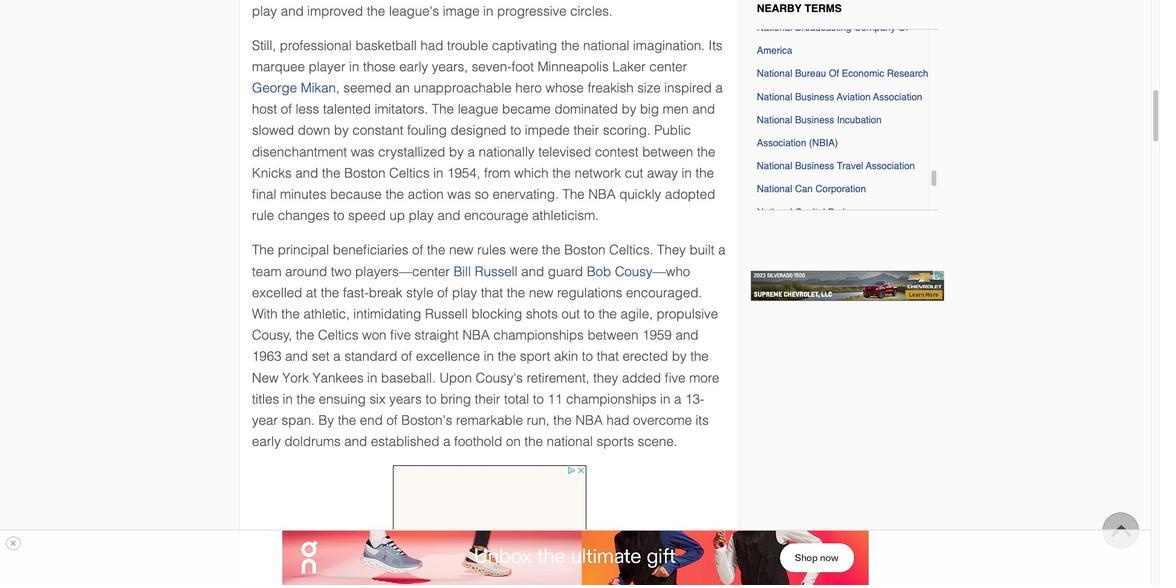 Task type: vqa. For each thing, say whether or not it's contained in the screenshot.
THE SALVATION
no



Task type: locate. For each thing, give the bounding box(es) containing it.
regulations
[[557, 285, 623, 300]]

2 horizontal spatial the
[[563, 187, 585, 202]]

of right end
[[387, 413, 398, 428]]

0 vertical spatial play
[[409, 208, 434, 223]]

in up seemed
[[349, 59, 360, 74]]

1 vertical spatial business
[[795, 115, 835, 126]]

george mikan
[[252, 80, 336, 96]]

0 vertical spatial championships
[[494, 328, 584, 343]]

boston
[[344, 166, 386, 181], [564, 243, 606, 258]]

6 national from the top
[[757, 184, 793, 195]]

1 horizontal spatial new
[[529, 285, 554, 300]]

in up adopted
[[682, 166, 692, 181]]

association left (nbia)
[[757, 138, 807, 149]]

business up (nbia)
[[795, 115, 835, 126]]

11
[[548, 392, 563, 407]]

intimidating
[[354, 307, 421, 322]]

end
[[360, 413, 383, 428]]

by left big
[[622, 102, 637, 117]]

0 horizontal spatial boston
[[344, 166, 386, 181]]

their down dominated
[[574, 123, 599, 138]]

1 vertical spatial between
[[588, 328, 639, 343]]

of up national business aviation association link
[[829, 69, 840, 79]]

ensuing
[[319, 392, 366, 407]]

athletic,
[[304, 307, 350, 322]]

0 vertical spatial national
[[583, 38, 630, 53]]

of up players—center
[[412, 243, 423, 258]]

1 vertical spatial new
[[529, 285, 554, 300]]

association down research at the right of page
[[874, 92, 923, 103]]

players—center
[[355, 264, 450, 279]]

between down agile,
[[588, 328, 639, 343]]

excelled
[[252, 285, 302, 300]]

had up the years, on the top left of page
[[421, 38, 444, 53]]

1 horizontal spatial celtics
[[389, 166, 430, 181]]

national for national business incubation association (nbia)
[[757, 115, 793, 126]]

minutes
[[280, 187, 327, 202]]

nba
[[589, 187, 616, 202], [463, 328, 490, 343], [576, 413, 603, 428]]

cousy's
[[476, 370, 523, 386]]

business for aviation
[[795, 92, 835, 103]]

sport
[[520, 349, 551, 364]]

boston up because
[[344, 166, 386, 181]]

nationally
[[479, 144, 535, 159]]

new inside the principal beneficiaries of the new rules were the boston celtics. they built a team around two players—center
[[449, 243, 474, 258]]

their inside , seemed an unapproachable hero whose freakish size inspired a host of less talented imitators. the league became dominated by big men and slowed down by constant fouling designed to impede their scoring. public disenchantment was crystallized by a nationally televised contest between the knicks and the boston celtics in 1954, from which the network cut away in the final minutes because the action was so enervating. the nba quickly adopted rule changes to speed up play and encourage athleticism.
[[574, 123, 599, 138]]

by right erected
[[672, 349, 687, 364]]

1 horizontal spatial early
[[400, 59, 428, 74]]

national for national can corporation
[[757, 184, 793, 195]]

1 horizontal spatial that
[[597, 349, 619, 364]]

national capital parks
[[757, 207, 853, 218]]

0 vertical spatial that
[[481, 285, 503, 300]]

slowed
[[252, 123, 294, 138]]

1 vertical spatial the
[[563, 187, 585, 202]]

business up national can corporation link
[[795, 161, 835, 172]]

early inside —who excelled at the fast-break style of play that the new regulations encouraged. with the athletic, intimidating russell blocking shots out to the agile, propulsive cousy, the celtics won five straight nba championships between 1959 and 1963 and set a standard of excellence in the sport akin to that erected by the new york yankees in baseball. upon cousy's retirement, they added five more titles in the ensuing six years to bring their total to 11 championships in a 13- year span. by the end of boston's remarkable run, the nba had overcome its early doldrums and established a foothold on the national sports scene.
[[252, 434, 281, 449]]

3 national from the top
[[757, 92, 793, 103]]

which
[[514, 166, 549, 181]]

fouling
[[407, 123, 447, 138]]

association inside 'national business incubation association (nbia)'
[[757, 138, 807, 149]]

national for national broadcasting company of america
[[757, 22, 793, 33]]

new up bill
[[449, 243, 474, 258]]

to up boston's
[[426, 392, 437, 407]]

1 vertical spatial association
[[757, 138, 807, 149]]

3 business from the top
[[795, 161, 835, 172]]

0 vertical spatial five
[[390, 328, 411, 343]]

1 vertical spatial play
[[452, 285, 477, 300]]

2 vertical spatial association
[[866, 161, 915, 172]]

in up 'overcome'
[[660, 392, 671, 407]]

was down 1954,
[[448, 187, 471, 202]]

1 vertical spatial celtics
[[318, 328, 359, 343]]

championships down they
[[566, 392, 657, 407]]

play down bill
[[452, 285, 477, 300]]

0 horizontal spatial early
[[252, 434, 281, 449]]

0 horizontal spatial russell
[[425, 307, 468, 322]]

and down "inspired"
[[693, 102, 716, 117]]

0 horizontal spatial celtics
[[318, 328, 359, 343]]

in up cousy's
[[484, 349, 494, 364]]

new up shots
[[529, 285, 554, 300]]

national up 'laker'
[[583, 38, 630, 53]]

0 vertical spatial between
[[643, 144, 694, 159]]

cut
[[625, 166, 644, 181]]

dominated
[[555, 102, 618, 117]]

shots
[[526, 307, 558, 322]]

1 horizontal spatial their
[[574, 123, 599, 138]]

won
[[362, 328, 387, 343]]

of inside "national bureau of economic research" link
[[829, 69, 840, 79]]

impede
[[525, 123, 570, 138]]

crystallized
[[378, 144, 446, 159]]

nba up sports
[[576, 413, 603, 428]]

terms
[[805, 2, 842, 15]]

still,
[[252, 38, 276, 53]]

0 vertical spatial early
[[400, 59, 428, 74]]

advertisement region
[[751, 271, 945, 301], [393, 466, 586, 585], [282, 531, 869, 585]]

0 vertical spatial had
[[421, 38, 444, 53]]

2 vertical spatial the
[[252, 243, 274, 258]]

in right titles
[[283, 392, 293, 407]]

to up nationally
[[510, 123, 522, 138]]

business for incubation
[[795, 115, 835, 126]]

1954,
[[447, 166, 481, 181]]

more
[[690, 370, 720, 386]]

business for travel
[[795, 161, 835, 172]]

4 national from the top
[[757, 115, 793, 126]]

of inside the principal beneficiaries of the new rules were the boston celtics. they built a team around two players—center
[[412, 243, 423, 258]]

1 vertical spatial russell
[[425, 307, 468, 322]]

×
[[10, 537, 17, 550]]

agile,
[[621, 307, 653, 322]]

by
[[622, 102, 637, 117], [334, 123, 349, 138], [449, 144, 464, 159], [672, 349, 687, 364]]

early down year
[[252, 434, 281, 449]]

the up team
[[252, 243, 274, 258]]

a right the built
[[719, 243, 726, 258]]

in up action
[[433, 166, 444, 181]]

1 vertical spatial boston
[[564, 243, 606, 258]]

0 vertical spatial nba
[[589, 187, 616, 202]]

its
[[709, 38, 723, 53]]

0 vertical spatial boston
[[344, 166, 386, 181]]

early up an
[[400, 59, 428, 74]]

minneapolis
[[538, 59, 609, 74]]

celtics inside —who excelled at the fast-break style of play that the new regulations encouraged. with the athletic, intimidating russell blocking shots out to the agile, propulsive cousy, the celtics won five straight nba championships between 1959 and 1963 and set a standard of excellence in the sport akin to that erected by the new york yankees in baseball. upon cousy's retirement, they added five more titles in the ensuing six years to bring their total to 11 championships in a 13- year span. by the end of boston's remarkable run, the nba had overcome its early doldrums and established a foothold on the national sports scene.
[[318, 328, 359, 343]]

five up 13-
[[665, 370, 686, 386]]

0 vertical spatial was
[[351, 144, 375, 159]]

that up they
[[597, 349, 619, 364]]

1 business from the top
[[795, 92, 835, 103]]

1 horizontal spatial boston
[[564, 243, 606, 258]]

national for national capital parks
[[757, 207, 793, 218]]

0 horizontal spatial between
[[588, 328, 639, 343]]

beneficiaries
[[333, 243, 409, 258]]

0 horizontal spatial that
[[481, 285, 503, 300]]

association right travel
[[866, 161, 915, 172]]

national bureau of economic research link
[[757, 65, 929, 80]]

incubation
[[837, 115, 882, 126]]

1 vertical spatial five
[[665, 370, 686, 386]]

1 vertical spatial had
[[607, 413, 630, 428]]

national broadcasting company of america link
[[757, 19, 909, 57]]

0 vertical spatial their
[[574, 123, 599, 138]]

years
[[389, 392, 422, 407]]

1 horizontal spatial between
[[643, 144, 694, 159]]

that up blocking
[[481, 285, 503, 300]]

1 vertical spatial nba
[[463, 328, 490, 343]]

had up sports
[[607, 413, 630, 428]]

set
[[312, 349, 330, 364]]

business inside "link"
[[795, 161, 835, 172]]

akin
[[554, 349, 579, 364]]

nba down blocking
[[463, 328, 490, 343]]

new inside —who excelled at the fast-break style of play that the new regulations encouraged. with the athletic, intimidating russell blocking shots out to the agile, propulsive cousy, the celtics won five straight nba championships between 1959 and 1963 and set a standard of excellence in the sport akin to that erected by the new york yankees in baseball. upon cousy's retirement, they added five more titles in the ensuing six years to bring their total to 11 championships in a 13- year span. by the end of boston's remarkable run, the nba had overcome its early doldrums and established a foothold on the national sports scene.
[[529, 285, 554, 300]]

to
[[510, 123, 522, 138], [333, 208, 345, 223], [584, 307, 595, 322], [582, 349, 593, 364], [426, 392, 437, 407], [533, 392, 544, 407]]

a inside the principal beneficiaries of the new rules were the boston celtics. they built a team around two players—center
[[719, 243, 726, 258]]

1 national from the top
[[757, 22, 793, 33]]

5 national from the top
[[757, 161, 793, 172]]

to left 11
[[533, 392, 544, 407]]

national for national business travel association
[[757, 161, 793, 172]]

0 horizontal spatial had
[[421, 38, 444, 53]]

national can corporation
[[757, 184, 866, 195]]

0 vertical spatial business
[[795, 92, 835, 103]]

0 horizontal spatial their
[[475, 392, 501, 407]]

national business incubation association (nbia) link
[[757, 111, 882, 149]]

economic
[[842, 69, 885, 79]]

national inside 'national business incubation association (nbia)'
[[757, 115, 793, 126]]

0 vertical spatial celtics
[[389, 166, 430, 181]]

boston inside , seemed an unapproachable hero whose freakish size inspired a host of less talented imitators. the league became dominated by big men and slowed down by constant fouling designed to impede their scoring. public disenchantment was crystallized by a nationally televised contest between the knicks and the boston celtics in 1954, from which the network cut away in the final minutes because the action was so enervating. the nba quickly adopted rule changes to speed up play and encourage athleticism.
[[344, 166, 386, 181]]

between inside , seemed an unapproachable hero whose freakish size inspired a host of less talented imitators. the league became dominated by big men and slowed down by constant fouling designed to impede their scoring. public disenchantment was crystallized by a nationally televised contest between the knicks and the boston celtics in 1954, from which the network cut away in the final minutes because the action was so enervating. the nba quickly adopted rule changes to speed up play and encourage athleticism.
[[643, 144, 694, 159]]

play down action
[[409, 208, 434, 223]]

0 horizontal spatial play
[[409, 208, 434, 223]]

from
[[484, 166, 511, 181]]

2 national from the top
[[757, 69, 793, 79]]

foot
[[512, 59, 534, 74]]

the principal beneficiaries of the new rules were the boston celtics. they built a team around two players—center
[[252, 243, 726, 279]]

0 vertical spatial association
[[874, 92, 923, 103]]

retirement,
[[527, 370, 590, 386]]

the
[[432, 102, 454, 117], [563, 187, 585, 202], [252, 243, 274, 258]]

7 national from the top
[[757, 207, 793, 218]]

early inside the still, professional basketball had trouble captivating the national imagination. its marquee player in those early years, seven-foot minneapolis laker center
[[400, 59, 428, 74]]

1 horizontal spatial was
[[448, 187, 471, 202]]

a
[[716, 80, 723, 96], [468, 144, 475, 159], [719, 243, 726, 258], [333, 349, 341, 364], [674, 392, 682, 407], [443, 434, 451, 449]]

straight
[[415, 328, 459, 343]]

0 horizontal spatial the
[[252, 243, 274, 258]]

2 business from the top
[[795, 115, 835, 126]]

and
[[693, 102, 716, 117], [295, 166, 318, 181], [438, 208, 461, 223], [522, 264, 544, 279], [676, 328, 699, 343], [285, 349, 308, 364], [344, 434, 367, 449]]

1 vertical spatial their
[[475, 392, 501, 407]]

was down constant
[[351, 144, 375, 159]]

and down were
[[522, 264, 544, 279]]

1 vertical spatial that
[[597, 349, 619, 364]]

foothold
[[454, 434, 503, 449]]

russell down rules
[[475, 264, 518, 279]]

of left less
[[281, 102, 292, 117]]

five
[[390, 328, 411, 343], [665, 370, 686, 386]]

0 horizontal spatial new
[[449, 243, 474, 258]]

professional
[[280, 38, 352, 53]]

national for national business aviation association
[[757, 92, 793, 103]]

encouraged.
[[626, 285, 703, 300]]

their up remarkable
[[475, 392, 501, 407]]

scene.
[[638, 434, 678, 449]]

five down the intimidating
[[390, 328, 411, 343]]

network
[[575, 166, 621, 181]]

2 vertical spatial business
[[795, 161, 835, 172]]

the up fouling
[[432, 102, 454, 117]]

play inside , seemed an unapproachable hero whose freakish size inspired a host of less talented imitators. the league became dominated by big men and slowed down by constant fouling designed to impede their scoring. public disenchantment was crystallized by a nationally televised contest between the knicks and the boston celtics in 1954, from which the network cut away in the final minutes because the action was so enervating. the nba quickly adopted rule changes to speed up play and encourage athleticism.
[[409, 208, 434, 223]]

1 vertical spatial championships
[[566, 392, 657, 407]]

national broadcasting company of america
[[757, 22, 909, 56]]

cousy
[[615, 264, 653, 279]]

big
[[640, 102, 659, 117]]

their
[[574, 123, 599, 138], [475, 392, 501, 407]]

1 horizontal spatial had
[[607, 413, 630, 428]]

1 vertical spatial early
[[252, 434, 281, 449]]

the inside the principal beneficiaries of the new rules were the boston celtics. they built a team around two players—center
[[252, 243, 274, 258]]

boston's
[[401, 413, 453, 428]]

national inside "link"
[[757, 161, 793, 172]]

1 vertical spatial national
[[547, 434, 593, 449]]

boston up "bob"
[[564, 243, 606, 258]]

national
[[583, 38, 630, 53], [547, 434, 593, 449]]

less
[[296, 102, 319, 117]]

seemed
[[344, 80, 392, 96]]

a down designed
[[468, 144, 475, 159]]

celtics down the athletic,
[[318, 328, 359, 343]]

bring
[[440, 392, 471, 407]]

by inside —who excelled at the fast-break style of play that the new regulations encouraged. with the athletic, intimidating russell blocking shots out to the agile, propulsive cousy, the celtics won five straight nba championships between 1959 and 1963 and set a standard of excellence in the sport akin to that erected by the new york yankees in baseball. upon cousy's retirement, they added five more titles in the ensuing six years to bring their total to 11 championships in a 13- year span. by the end of boston's remarkable run, the nba had overcome its early doldrums and established a foothold on the national sports scene.
[[672, 349, 687, 364]]

national inside 'link'
[[757, 207, 793, 218]]

business inside 'national business incubation association (nbia)'
[[795, 115, 835, 126]]

on
[[506, 434, 521, 449]]

built
[[690, 243, 715, 258]]

athleticism.
[[532, 208, 599, 223]]

a down boston's
[[443, 434, 451, 449]]

business down bureau
[[795, 92, 835, 103]]

league
[[458, 102, 499, 117]]

association inside "link"
[[866, 161, 915, 172]]

championships down shots
[[494, 328, 584, 343]]

in down standard
[[367, 370, 378, 386]]

nba down network
[[589, 187, 616, 202]]

1 horizontal spatial play
[[452, 285, 477, 300]]

0 vertical spatial new
[[449, 243, 474, 258]]

blocking
[[472, 307, 523, 322]]

of right the company at right top
[[899, 22, 909, 33]]

business
[[795, 92, 835, 103], [795, 115, 835, 126], [795, 161, 835, 172]]

0 vertical spatial the
[[432, 102, 454, 117]]

national inside national broadcasting company of america
[[757, 22, 793, 33]]

celtics down crystallized
[[389, 166, 430, 181]]

0 vertical spatial russell
[[475, 264, 518, 279]]

1 horizontal spatial russell
[[475, 264, 518, 279]]

still, professional basketball had trouble captivating the national imagination. its marquee player in those early years, seven-foot minneapolis laker center
[[252, 38, 723, 74]]

russell up straight
[[425, 307, 468, 322]]

national down run,
[[547, 434, 593, 449]]

the up athleticism.
[[563, 187, 585, 202]]

with
[[252, 307, 278, 322]]

style
[[406, 285, 434, 300]]

between down public
[[643, 144, 694, 159]]



Task type: describe. For each thing, give the bounding box(es) containing it.
1 vertical spatial was
[[448, 187, 471, 202]]

men
[[663, 102, 689, 117]]

national inside the still, professional basketball had trouble captivating the national imagination. its marquee player in those early years, seven-foot minneapolis laker center
[[583, 38, 630, 53]]

association for national business travel association
[[866, 161, 915, 172]]

research
[[887, 69, 929, 79]]

freakish
[[588, 80, 634, 96]]

changes
[[278, 208, 330, 223]]

russell inside —who excelled at the fast-break style of play that the new regulations encouraged. with the athletic, intimidating russell blocking shots out to the agile, propulsive cousy, the celtics won five straight nba championships between 1959 and 1963 and set a standard of excellence in the sport akin to that erected by the new york yankees in baseball. upon cousy's retirement, they added five more titles in the ensuing six years to bring their total to 11 championships in a 13- year span. by the end of boston's remarkable run, the nba had overcome its early doldrums and established a foothold on the national sports scene.
[[425, 307, 468, 322]]

basketball
[[356, 38, 417, 53]]

by down the talented
[[334, 123, 349, 138]]

total
[[504, 392, 529, 407]]

the inside the still, professional basketball had trouble captivating the national imagination. its marquee player in those early years, seven-foot minneapolis laker center
[[561, 38, 580, 53]]

and down action
[[438, 208, 461, 223]]

overcome
[[633, 413, 692, 428]]

captivating
[[492, 38, 558, 53]]

their inside —who excelled at the fast-break style of play that the new regulations encouraged. with the athletic, intimidating russell blocking shots out to the agile, propulsive cousy, the celtics won five straight nba championships between 1959 and 1963 and set a standard of excellence in the sport akin to that erected by the new york yankees in baseball. upon cousy's retirement, they added five more titles in the ensuing six years to bring their total to 11 championships in a 13- year span. by the end of boston's remarkable run, the nba had overcome its early doldrums and established a foothold on the national sports scene.
[[475, 392, 501, 407]]

contest
[[595, 144, 639, 159]]

disenchantment
[[252, 144, 347, 159]]

of right style
[[437, 285, 449, 300]]

they
[[593, 370, 619, 386]]

george mikan link
[[252, 80, 336, 96]]

bob cousy link
[[587, 264, 653, 279]]

company
[[855, 22, 896, 33]]

bill russell link
[[454, 264, 518, 279]]

upon
[[440, 370, 472, 386]]

they
[[657, 243, 686, 258]]

rule
[[252, 208, 274, 223]]

an
[[395, 80, 410, 96]]

and down end
[[344, 434, 367, 449]]

george
[[252, 80, 297, 96]]

celtics.
[[610, 243, 654, 258]]

a right set
[[333, 349, 341, 364]]

play inside —who excelled at the fast-break style of play that the new regulations encouraged. with the athletic, intimidating russell blocking shots out to the agile, propulsive cousy, the celtics won five straight nba championships between 1959 and 1963 and set a standard of excellence in the sport akin to that erected by the new york yankees in baseball. upon cousy's retirement, they added five more titles in the ensuing six years to bring their total to 11 championships in a 13- year span. by the end of boston's remarkable run, the nba had overcome its early doldrums and established a foothold on the national sports scene.
[[452, 285, 477, 300]]

york
[[282, 370, 309, 386]]

a right "inspired"
[[716, 80, 723, 96]]

2 vertical spatial nba
[[576, 413, 603, 428]]

association for national business incubation association (nbia)
[[757, 138, 807, 149]]

host
[[252, 102, 277, 117]]

between inside —who excelled at the fast-break style of play that the new regulations encouraged. with the athletic, intimidating russell blocking shots out to the agile, propulsive cousy, the celtics won five straight nba championships between 1959 and 1963 and set a standard of excellence in the sport akin to that erected by the new york yankees in baseball. upon cousy's retirement, they added five more titles in the ensuing six years to bring their total to 11 championships in a 13- year span. by the end of boston's remarkable run, the nba had overcome its early doldrums and established a foothold on the national sports scene.
[[588, 328, 639, 343]]

mikan
[[301, 80, 336, 96]]

constant
[[353, 123, 404, 138]]

corporation
[[816, 184, 866, 195]]

—who excelled at the fast-break style of play that the new regulations encouraged. with the athletic, intimidating russell blocking shots out to the agile, propulsive cousy, the celtics won five straight nba championships between 1959 and 1963 and set a standard of excellence in the sport akin to that erected by the new york yankees in baseball. upon cousy's retirement, they added five more titles in the ensuing six years to bring their total to 11 championships in a 13- year span. by the end of boston's remarkable run, the nba had overcome its early doldrums and established a foothold on the national sports scene.
[[252, 264, 720, 449]]

to down because
[[333, 208, 345, 223]]

national capital parks link
[[757, 204, 853, 219]]

celtics inside , seemed an unapproachable hero whose freakish size inspired a host of less talented imitators. the league became dominated by big men and slowed down by constant fouling designed to impede their scoring. public disenchantment was crystallized by a nationally televised contest between the knicks and the boston celtics in 1954, from which the network cut away in the final minutes because the action was so enervating. the nba quickly adopted rule changes to speed up play and encourage athleticism.
[[389, 166, 430, 181]]

association for national business aviation association
[[874, 92, 923, 103]]

away
[[647, 166, 678, 181]]

principal
[[278, 243, 329, 258]]

0 horizontal spatial five
[[390, 328, 411, 343]]

parks
[[828, 207, 853, 218]]

baseball.
[[381, 370, 436, 386]]

seven-
[[472, 59, 512, 74]]

marquee
[[252, 59, 305, 74]]

in inside the still, professional basketball had trouble captivating the national imagination. its marquee player in those early years, seven-foot minneapolis laker center
[[349, 59, 360, 74]]

down
[[298, 123, 330, 138]]

bureau
[[795, 69, 827, 79]]

had inside the still, professional basketball had trouble captivating the national imagination. its marquee player in those early years, seven-foot minneapolis laker center
[[421, 38, 444, 53]]

travel
[[837, 161, 864, 172]]

capital
[[795, 207, 826, 218]]

bob
[[587, 264, 612, 279]]

national business aviation association link
[[757, 88, 923, 103]]

team
[[252, 264, 282, 279]]

by up 1954,
[[449, 144, 464, 159]]

public
[[655, 123, 691, 138]]

national inside —who excelled at the fast-break style of play that the new regulations encouraged. with the athletic, intimidating russell blocking shots out to the agile, propulsive cousy, the celtics won five straight nba championships between 1959 and 1963 and set a standard of excellence in the sport akin to that erected by the new york yankees in baseball. upon cousy's retirement, they added five more titles in the ensuing six years to bring their total to 11 championships in a 13- year span. by the end of boston's remarkable run, the nba had overcome its early doldrums and established a foothold on the national sports scene.
[[547, 434, 593, 449]]

aviation
[[837, 92, 871, 103]]

of inside national broadcasting company of america
[[899, 22, 909, 33]]

out
[[562, 307, 580, 322]]

new
[[252, 370, 279, 386]]

and up york
[[285, 349, 308, 364]]

national business travel association link
[[757, 157, 915, 172]]

designed
[[451, 123, 507, 138]]

national business travel association
[[757, 161, 915, 172]]

national for national bureau of economic research
[[757, 69, 793, 79]]

to right akin
[[582, 349, 593, 364]]

1 horizontal spatial the
[[432, 102, 454, 117]]

action
[[408, 187, 444, 202]]

remarkable
[[456, 413, 523, 428]]

yankees
[[313, 370, 364, 386]]

those
[[363, 59, 396, 74]]

, seemed an unapproachable hero whose freakish size inspired a host of less talented imitators. the league became dominated by big men and slowed down by constant fouling designed to impede their scoring. public disenchantment was crystallized by a nationally televised contest between the knicks and the boston celtics in 1954, from which the network cut away in the final minutes because the action was so enervating. the nba quickly adopted rule changes to speed up play and encourage athleticism.
[[252, 80, 723, 223]]

unapproachable
[[414, 80, 512, 96]]

national business incubation association (nbia)
[[757, 115, 882, 149]]

of up baseball.
[[401, 349, 412, 364]]

and up minutes on the left top of the page
[[295, 166, 318, 181]]

break
[[369, 285, 403, 300]]

a left 13-
[[674, 392, 682, 407]]

talented
[[323, 102, 371, 117]]

had inside —who excelled at the fast-break style of play that the new regulations encouraged. with the athletic, intimidating russell blocking shots out to the agile, propulsive cousy, the celtics won five straight nba championships between 1959 and 1963 and set a standard of excellence in the sport akin to that erected by the new york yankees in baseball. upon cousy's retirement, they added five more titles in the ensuing six years to bring their total to 11 championships in a 13- year span. by the end of boston's remarkable run, the nba had overcome its early doldrums and established a foothold on the national sports scene.
[[607, 413, 630, 428]]

boston inside the principal beneficiaries of the new rules were the boston celtics. they built a team around two players—center
[[564, 243, 606, 258]]

nearby terms
[[757, 2, 842, 15]]

of inside , seemed an unapproachable hero whose freakish size inspired a host of less talented imitators. the league became dominated by big men and slowed down by constant fouling designed to impede their scoring. public disenchantment was crystallized by a nationally televised contest between the knicks and the boston celtics in 1954, from which the network cut away in the final minutes because the action was so enervating. the nba quickly adopted rule changes to speed up play and encourage athleticism.
[[281, 102, 292, 117]]

bill russell and guard bob cousy
[[454, 264, 653, 279]]

nba inside , seemed an unapproachable hero whose freakish size inspired a host of less talented imitators. the league became dominated by big men and slowed down by constant fouling designed to impede their scoring. public disenchantment was crystallized by a nationally televised contest between the knicks and the boston celtics in 1954, from which the network cut away in the final minutes because the action was so enervating. the nba quickly adopted rule changes to speed up play and encourage athleticism.
[[589, 187, 616, 202]]

broadcasting
[[795, 22, 852, 33]]

1 horizontal spatial five
[[665, 370, 686, 386]]

year
[[252, 413, 278, 428]]

0 horizontal spatial was
[[351, 144, 375, 159]]

imagination.
[[633, 38, 705, 53]]

run,
[[527, 413, 550, 428]]

its
[[696, 413, 709, 428]]

imitators.
[[375, 102, 428, 117]]

six
[[370, 392, 386, 407]]

up
[[390, 208, 405, 223]]

center
[[650, 59, 687, 74]]

whose
[[546, 80, 584, 96]]

nearby
[[757, 2, 802, 15]]

scoring.
[[603, 123, 651, 138]]

propulsive
[[657, 307, 719, 322]]

national business aviation association
[[757, 92, 923, 103]]

to right out
[[584, 307, 595, 322]]

televised
[[539, 144, 592, 159]]

final
[[252, 187, 276, 202]]

and down propulsive
[[676, 328, 699, 343]]



